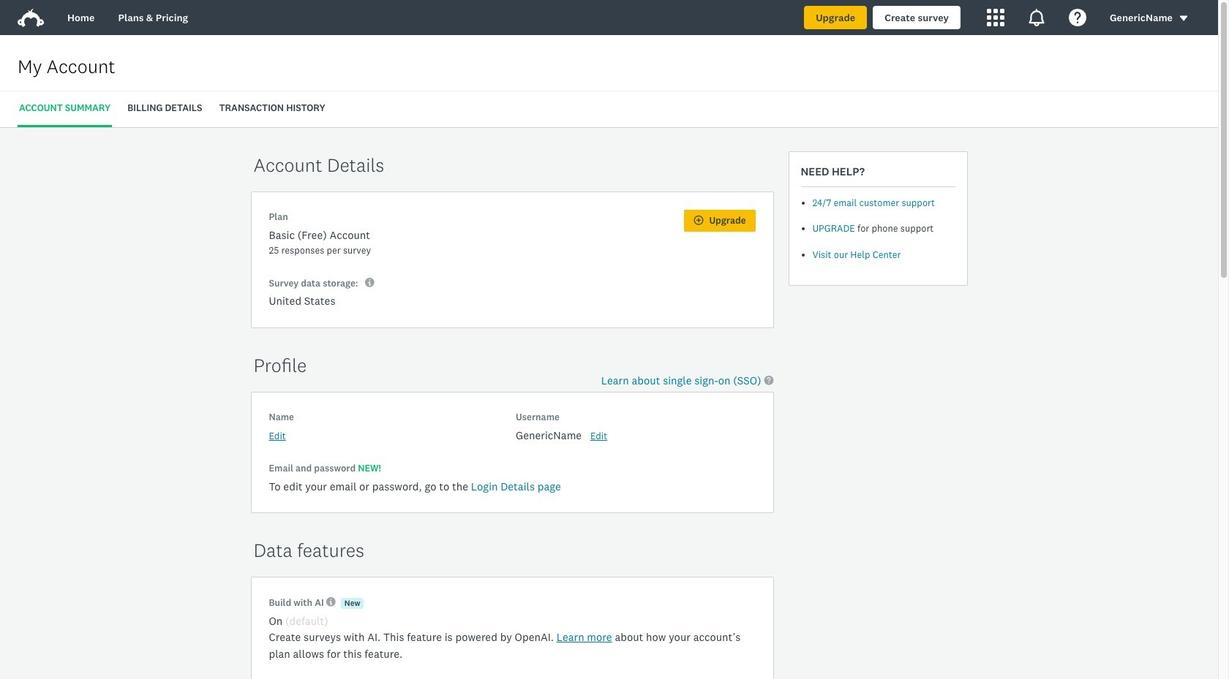 Task type: vqa. For each thing, say whether or not it's contained in the screenshot.
Help Icon
yes



Task type: locate. For each thing, give the bounding box(es) containing it.
0 horizontal spatial products icon image
[[987, 9, 1005, 26]]

dropdown arrow image
[[1179, 13, 1189, 24]]

1 horizontal spatial products icon image
[[1028, 9, 1046, 26]]

2 products icon image from the left
[[1028, 9, 1046, 26]]

1 products icon image from the left
[[987, 9, 1005, 26]]

products icon image
[[987, 9, 1005, 26], [1028, 9, 1046, 26]]

help icon image
[[1069, 9, 1086, 26]]



Task type: describe. For each thing, give the bounding box(es) containing it.
surveymonkey logo image
[[18, 9, 44, 27]]



